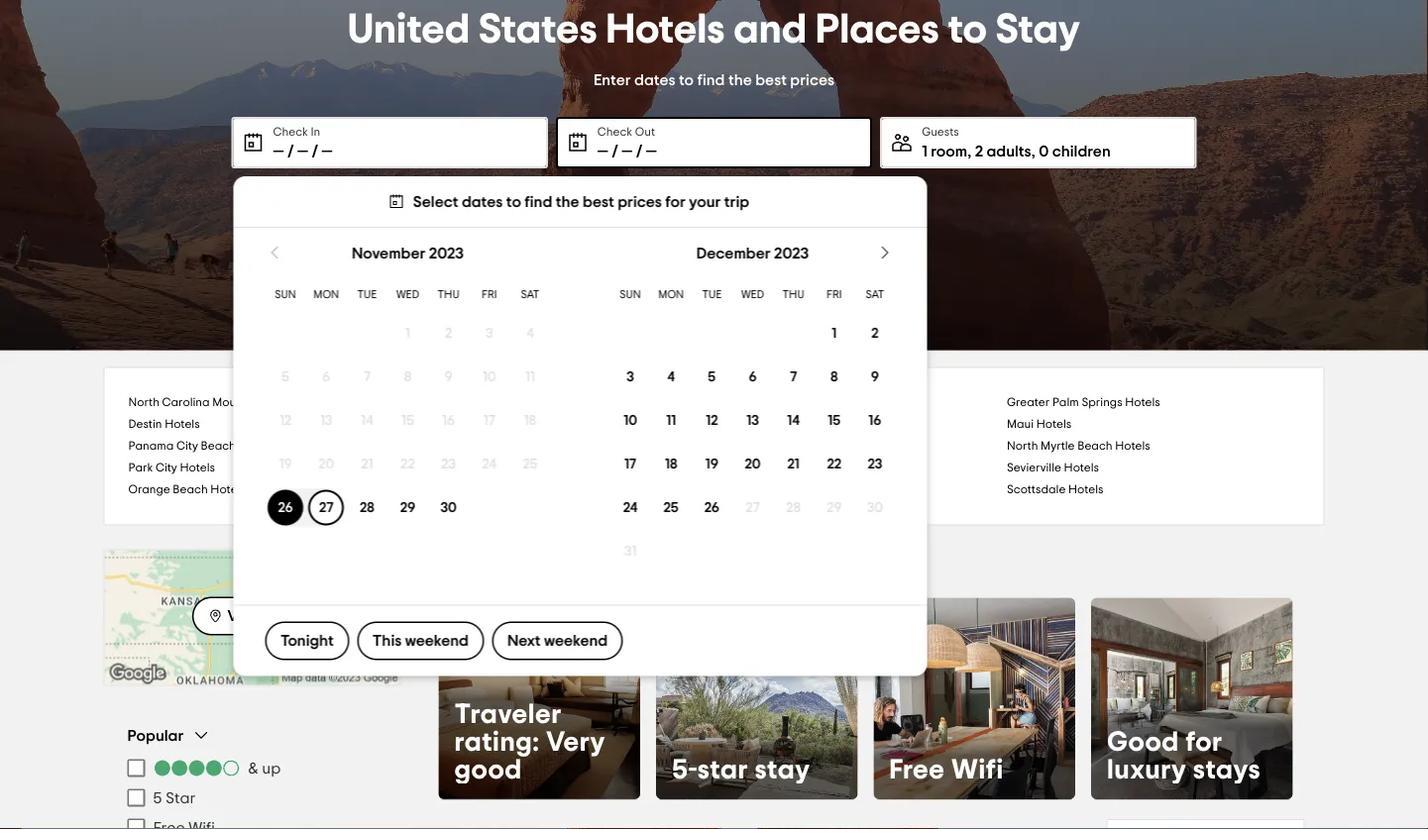 Task type: vqa. For each thing, say whether or not it's contained in the screenshot.
the topmost 11
yes



Task type: describe. For each thing, give the bounding box(es) containing it.
oahu hotels
[[421, 463, 489, 474]]

wed for december
[[742, 290, 764, 301]]

to for select dates to find the best prices for your trip
[[506, 194, 521, 210]]

5 star
[[153, 791, 196, 807]]

november 2023 grid
[[265, 228, 551, 573]]

carolina
[[162, 397, 210, 409]]

enter dates to find the best prices
[[594, 72, 835, 88]]

2 , from the left
[[1032, 144, 1036, 160]]

row containing 24
[[610, 486, 896, 530]]

check for check in — / — / —
[[273, 126, 308, 138]]

wifi
[[952, 757, 1004, 784]]

prices for enter dates to find the best prices
[[791, 72, 835, 88]]

row containing 19
[[265, 443, 551, 486]]

1 23 from the left
[[441, 457, 456, 471]]

view map
[[228, 609, 297, 625]]

22 inside december 2023 grid
[[827, 457, 842, 471]]

popular hotels in united states right now
[[439, 552, 871, 576]]

row group for december
[[610, 312, 896, 573]]

greater
[[1007, 397, 1050, 409]]

5 inside menu
[[153, 791, 162, 807]]

now
[[828, 552, 871, 576]]

sat for november 2023
[[521, 290, 540, 301]]

0 horizontal spatial united
[[348, 9, 470, 51]]

17 inside the november 2023 grid
[[484, 414, 496, 428]]

14 inside december 2023 grid
[[787, 414, 800, 428]]

las vegas hotels
[[714, 463, 808, 474]]

find for select
[[525, 194, 553, 210]]

in
[[311, 126, 321, 138]]

guests 1 room , 2 adults , 0 children
[[922, 126, 1111, 160]]

11 inside the november 2023 grid
[[525, 370, 535, 384]]

2 20 from the left
[[745, 457, 761, 471]]

very
[[546, 729, 606, 757]]

this weekend
[[373, 633, 469, 649]]

miramar
[[421, 419, 467, 431]]

select
[[413, 194, 459, 210]]

27 inside the november 2023 grid
[[319, 501, 334, 515]]

north myrtle beach hotels park city hotels
[[128, 441, 1151, 474]]

dates for enter
[[635, 72, 676, 88]]

5 — from the left
[[622, 144, 633, 160]]

13 inside december 2023 grid
[[747, 414, 759, 428]]

stay
[[755, 757, 811, 784]]

tue for december
[[702, 290, 722, 301]]

hotels inside "link"
[[1069, 484, 1104, 496]]

north carolina mountains hotels link
[[128, 392, 421, 414]]

10 inside december 2023 grid
[[624, 414, 638, 428]]

november 2023
[[352, 245, 464, 261]]

hotels up the scottsdale hotels
[[1065, 463, 1100, 474]]

0
[[1039, 144, 1049, 160]]

24 inside december 2023 grid
[[623, 501, 638, 515]]

traveler rating: very good link
[[439, 598, 641, 800]]

best for select dates to find the best prices for your trip
[[583, 194, 614, 210]]

free wifi
[[890, 757, 1004, 784]]

select dates to find the best prices for your trip
[[413, 194, 750, 210]]

beach up las vegas hotels
[[751, 419, 786, 431]]

scottsdale hotels
[[1007, 484, 1104, 496]]

park
[[128, 463, 153, 474]]

sevierville hotels link
[[1007, 458, 1300, 479]]

good for luxury stays link
[[1092, 598, 1293, 800]]

trip
[[725, 194, 750, 210]]

16 inside the november 2023 grid
[[442, 414, 455, 428]]

5-star stay
[[672, 757, 811, 784]]

hotels up las vegas hotels
[[789, 419, 824, 431]]

and
[[734, 9, 807, 51]]

prices for select dates to find the best prices for your trip
[[618, 194, 662, 210]]

scottsdale
[[1007, 484, 1066, 496]]

good
[[455, 757, 522, 784]]

28 inside the november 2023 grid
[[360, 501, 375, 515]]

hotels right park
[[180, 463, 215, 474]]

maui hotels link
[[1007, 414, 1300, 436]]

next weekend button
[[492, 622, 623, 661]]

this weekend button
[[357, 622, 484, 661]]

panama city beach hotels link
[[128, 436, 421, 458]]

4.0 of 5 bubbles image
[[153, 761, 240, 777]]

weekend for next weekend
[[544, 633, 608, 649]]

palm
[[1053, 397, 1080, 409]]

myrtle beach hotels
[[714, 419, 824, 431]]

2 23 from the left
[[868, 457, 883, 471]]

row group for november
[[265, 312, 551, 530]]

check in — / — / —
[[273, 126, 333, 160]]

19 inside december 2023 grid
[[706, 457, 719, 471]]

november
[[352, 245, 426, 261]]

thu for november 2023
[[438, 290, 460, 301]]

orange beach hotels link
[[128, 479, 421, 501]]

29 inside december 2023 grid
[[827, 501, 842, 515]]

21 inside the november 2023 grid
[[361, 457, 373, 471]]

0 horizontal spatial for
[[666, 194, 686, 210]]

north for carolina
[[128, 397, 160, 409]]

hotels right oahu at the bottom left of page
[[454, 463, 489, 474]]

tonight button
[[265, 622, 349, 661]]

miramar beach hotels link
[[421, 414, 714, 436]]

hotels up park city hotels link on the left
[[239, 441, 274, 453]]

oahu
[[421, 463, 452, 474]]

beach inside "north myrtle beach hotels park city hotels"
[[1078, 441, 1113, 453]]

thu for december 2023
[[783, 290, 805, 301]]

4 inside row
[[668, 370, 675, 384]]

good for luxury stays
[[1108, 729, 1262, 784]]

menu containing & up
[[127, 754, 377, 830]]

sevierville hotels orange beach hotels
[[128, 463, 1100, 496]]

good
[[1108, 729, 1180, 757]]

up
[[262, 761, 281, 777]]

check out — / — / —
[[598, 126, 657, 160]]

guests
[[922, 126, 960, 138]]

december
[[697, 245, 771, 261]]

hotels inside 'link'
[[508, 419, 543, 431]]

check for check out — / — / —
[[598, 126, 633, 138]]

5-
[[672, 757, 698, 784]]

stays
[[1194, 757, 1262, 784]]

2 horizontal spatial to
[[948, 9, 988, 51]]

myrtle inside "north myrtle beach hotels park city hotels"
[[1041, 441, 1075, 453]]

this
[[373, 633, 402, 649]]

hotels down carolina
[[165, 419, 200, 431]]

sevierville
[[1007, 463, 1062, 474]]

free
[[890, 757, 946, 784]]

row containing 5
[[265, 355, 551, 399]]

north carolina mountains hotels
[[128, 397, 307, 409]]

miramar beach hotels
[[421, 419, 543, 431]]

16 inside december 2023 grid
[[869, 414, 882, 428]]

29 inside the november 2023 grid
[[400, 501, 416, 515]]

12 inside the november 2023 grid
[[280, 414, 292, 428]]

popular for popular hotels in united states right now
[[439, 552, 523, 576]]

next month image
[[876, 243, 896, 263]]

december 2023
[[697, 245, 809, 261]]

& up
[[248, 761, 281, 777]]

view
[[228, 609, 262, 625]]

beach inside maui hotels panama city beach hotels
[[201, 441, 236, 453]]

right
[[772, 552, 822, 576]]

myrtle beach hotels link
[[714, 414, 1007, 436]]

21 inside december 2023 grid
[[788, 457, 800, 471]]

row containing 12
[[265, 399, 551, 443]]

15 inside the november 2023 grid
[[402, 414, 414, 428]]

26 inside december 2023 grid
[[705, 501, 720, 515]]

14 inside the november 2023 grid
[[361, 414, 374, 428]]

panama
[[128, 441, 174, 453]]

destin
[[128, 419, 162, 431]]

star
[[698, 757, 749, 784]]

row containing 17
[[610, 443, 896, 486]]

beach inside 'link'
[[470, 419, 505, 431]]

your
[[689, 194, 721, 210]]

dates for select
[[462, 194, 503, 210]]

traveler rating: very good
[[455, 701, 606, 784]]

1 horizontal spatial states
[[698, 552, 767, 576]]

maui hotels panama city beach hotels
[[128, 419, 1072, 453]]

adults
[[987, 144, 1032, 160]]

28 inside december 2023 grid
[[786, 501, 801, 515]]

18 inside december 2023 grid
[[665, 457, 678, 471]]

orange
[[128, 484, 170, 496]]

hotels right vegas
[[773, 463, 808, 474]]



Task type: locate. For each thing, give the bounding box(es) containing it.
1 vertical spatial 17
[[625, 457, 637, 471]]

1 horizontal spatial wed
[[742, 290, 764, 301]]

0 horizontal spatial 5
[[153, 791, 162, 807]]

9
[[445, 370, 453, 384], [871, 370, 880, 384]]

2023 down select
[[429, 245, 464, 261]]

2 30 from the left
[[867, 501, 884, 515]]

tonight
[[281, 633, 334, 649]]

2 vertical spatial to
[[506, 194, 521, 210]]

hotels up enter dates to find the best prices
[[606, 9, 725, 51]]

25 inside december 2023 grid
[[664, 501, 679, 515]]

3 inside the november 2023 grid
[[486, 327, 493, 340]]

0 horizontal spatial 30
[[441, 501, 457, 515]]

0 vertical spatial 3
[[486, 327, 493, 340]]

room
[[931, 144, 968, 160]]

1 12 from the left
[[280, 414, 292, 428]]

19 inside the november 2023 grid
[[279, 457, 292, 471]]

0 horizontal spatial north
[[128, 397, 160, 409]]

mon for december 2023
[[659, 290, 684, 301]]

sat
[[521, 290, 540, 301], [866, 290, 885, 301]]

0 horizontal spatial thu
[[438, 290, 460, 301]]

1 horizontal spatial dates
[[635, 72, 676, 88]]

0 horizontal spatial 3
[[486, 327, 493, 340]]

north down maui
[[1007, 441, 1039, 453]]

19 up the orange beach hotels link
[[279, 457, 292, 471]]

6 inside the november 2023 grid
[[322, 370, 331, 384]]

2 check from the left
[[598, 126, 633, 138]]

5 inside the november 2023 grid
[[282, 370, 290, 384]]

4
[[526, 327, 534, 340], [668, 370, 675, 384]]

0 horizontal spatial states
[[479, 9, 598, 51]]

popular inside group
[[127, 728, 184, 744]]

hotels up destin hotels link
[[272, 397, 307, 409]]

11 up "north myrtle beach hotels park city hotels"
[[667, 414, 676, 428]]

15 up las vegas hotels link
[[828, 414, 841, 428]]

30 down oahu hotels
[[441, 501, 457, 515]]

1 / from the left
[[287, 144, 294, 160]]

0 vertical spatial 24
[[482, 457, 497, 471]]

6 inside december 2023 grid
[[749, 370, 757, 384]]

sun inside december 2023 grid
[[620, 290, 641, 301]]

myrtle up sevierville
[[1041, 441, 1075, 453]]

1 check from the left
[[273, 126, 308, 138]]

2 right room
[[975, 144, 984, 160]]

2 22 from the left
[[827, 457, 842, 471]]

2 / from the left
[[312, 144, 318, 160]]

0 horizontal spatial 19
[[279, 457, 292, 471]]

the
[[729, 72, 752, 88], [556, 194, 580, 210]]

hotels
[[528, 552, 594, 576]]

the for select
[[556, 194, 580, 210]]

6 — from the left
[[646, 144, 657, 160]]

0 horizontal spatial 9
[[445, 370, 453, 384]]

18 inside the november 2023 grid
[[524, 414, 537, 428]]

15
[[402, 414, 414, 428], [828, 414, 841, 428]]

1 sat from the left
[[521, 290, 540, 301]]

1 8 from the left
[[404, 370, 412, 384]]

1 inside december 2023 grid
[[832, 327, 837, 340]]

1 27 from the left
[[319, 501, 334, 515]]

sun for december
[[620, 290, 641, 301]]

1 vertical spatial prices
[[618, 194, 662, 210]]

16 up las vegas hotels link
[[869, 414, 882, 428]]

26 inside the november 2023 grid
[[278, 501, 293, 515]]

1 thu from the left
[[438, 290, 460, 301]]

29
[[400, 501, 416, 515], [827, 501, 842, 515]]

2 2023 from the left
[[774, 245, 809, 261]]

26 down park city hotels link on the left
[[278, 501, 293, 515]]

popular left hotels
[[439, 552, 523, 576]]

21 right vegas
[[788, 457, 800, 471]]

5 up myrtle beach hotels
[[708, 370, 716, 384]]

tue inside the november 2023 grid
[[357, 290, 377, 301]]

1 row group from the left
[[265, 312, 551, 530]]

12 inside december 2023 grid
[[706, 414, 718, 428]]

13 up vegas
[[747, 414, 759, 428]]

1 horizontal spatial sun
[[620, 290, 641, 301]]

13 inside the november 2023 grid
[[320, 414, 333, 428]]

1 15 from the left
[[402, 414, 414, 428]]

wed for november
[[397, 290, 419, 301]]

for
[[666, 194, 686, 210], [1186, 729, 1223, 757]]

10 inside the november 2023 grid
[[483, 370, 496, 384]]

0 horizontal spatial 26
[[278, 501, 293, 515]]

1 horizontal spatial tue
[[702, 290, 722, 301]]

mon inside december 2023 grid
[[659, 290, 684, 301]]

to for enter dates to find the best prices
[[679, 72, 694, 88]]

1 horizontal spatial prices
[[791, 72, 835, 88]]

4 up 'greater palm springs hotels destin hotels'
[[668, 370, 675, 384]]

previous month image
[[265, 243, 285, 263]]

1 horizontal spatial the
[[729, 72, 752, 88]]

27 down vegas
[[746, 501, 760, 515]]

17
[[484, 414, 496, 428], [625, 457, 637, 471]]

next weekend
[[508, 633, 608, 649]]

0 vertical spatial find
[[698, 72, 725, 88]]

find for enter
[[698, 72, 725, 88]]

19
[[279, 457, 292, 471], [706, 457, 719, 471]]

mon
[[314, 290, 339, 301], [659, 290, 684, 301]]

sun for november
[[275, 290, 296, 301]]

wed down 'december 2023'
[[742, 290, 764, 301]]

1 horizontal spatial 18
[[665, 457, 678, 471]]

1 horizontal spatial fri
[[827, 290, 842, 301]]

springs
[[1082, 397, 1123, 409]]

20 up the orange beach hotels link
[[318, 457, 334, 471]]

weekend right this
[[405, 633, 469, 649]]

1 vertical spatial find
[[525, 194, 553, 210]]

0 horizontal spatial popular
[[127, 728, 184, 744]]

22 down myrtle beach hotels link
[[827, 457, 842, 471]]

check left out
[[598, 126, 633, 138]]

2 tue from the left
[[702, 290, 722, 301]]

7 up north carolina mountains hotels link on the top
[[364, 370, 371, 384]]

3
[[486, 327, 493, 340], [627, 370, 634, 384]]

thu
[[438, 290, 460, 301], [783, 290, 805, 301]]

2 sun from the left
[[620, 290, 641, 301]]

1 horizontal spatial 20
[[745, 457, 761, 471]]

wed inside the november 2023 grid
[[397, 290, 419, 301]]

1 29 from the left
[[400, 501, 416, 515]]

3 up 'greater palm springs hotels destin hotels'
[[627, 370, 634, 384]]

city inside maui hotels panama city beach hotels
[[176, 441, 198, 453]]

free wifi link
[[874, 598, 1076, 800]]

0 horizontal spatial 2
[[445, 327, 452, 340]]

27 down park city hotels link on the left
[[319, 501, 334, 515]]

map
[[265, 609, 297, 625]]

row containing 10
[[610, 399, 896, 443]]

25 inside the november 2023 grid
[[523, 457, 538, 471]]

oahu hotels link
[[421, 458, 714, 479]]

2 horizontal spatial 5
[[708, 370, 716, 384]]

0 horizontal spatial 6
[[322, 370, 331, 384]]

2 down november 2023
[[445, 327, 452, 340]]

3 — from the left
[[322, 144, 333, 160]]

dates right enter
[[635, 72, 676, 88]]

1 horizontal spatial 13
[[747, 414, 759, 428]]

mountains
[[212, 397, 269, 409]]

1 horizontal spatial to
[[679, 72, 694, 88]]

19 left vegas
[[706, 457, 719, 471]]

1 vertical spatial united
[[623, 552, 693, 576]]

prices
[[791, 72, 835, 88], [618, 194, 662, 210]]

5 inside december 2023 grid
[[708, 370, 716, 384]]

2 — from the left
[[297, 144, 308, 160]]

fri for november 2023
[[482, 290, 497, 301]]

11
[[525, 370, 535, 384], [667, 414, 676, 428]]

view map button
[[192, 598, 312, 636]]

stay
[[996, 9, 1081, 51]]

14 left "miramar"
[[361, 414, 374, 428]]

popular
[[439, 552, 523, 576], [127, 728, 184, 744]]

7 inside the november 2023 grid
[[364, 370, 371, 384]]

0 horizontal spatial 1
[[406, 327, 410, 340]]

0 horizontal spatial 24
[[482, 457, 497, 471]]

1 horizontal spatial 27
[[746, 501, 760, 515]]

1 inside guests 1 room , 2 adults , 0 children
[[922, 144, 928, 160]]

20 right the las
[[745, 457, 761, 471]]

sat for december 2023
[[866, 290, 885, 301]]

0 horizontal spatial 17
[[484, 414, 496, 428]]

1 vertical spatial 4
[[668, 370, 675, 384]]

2 26 from the left
[[705, 501, 720, 515]]

0 horizontal spatial 14
[[361, 414, 374, 428]]

row containing 26
[[265, 486, 551, 530]]

2 inside guests 1 room , 2 adults , 0 children
[[975, 144, 984, 160]]

21
[[361, 457, 373, 471], [788, 457, 800, 471]]

7 inside december 2023 grid
[[790, 370, 797, 384]]

2 sat from the left
[[866, 290, 885, 301]]

menu
[[127, 754, 377, 830]]

3 / from the left
[[612, 144, 619, 160]]

fri inside december 2023 grid
[[827, 290, 842, 301]]

1 2023 from the left
[[429, 245, 464, 261]]

2 thu from the left
[[783, 290, 805, 301]]

1 horizontal spatial 16
[[869, 414, 882, 428]]

1 horizontal spatial 21
[[788, 457, 800, 471]]

thu down november 2023
[[438, 290, 460, 301]]

popular for popular
[[127, 728, 184, 744]]

1
[[922, 144, 928, 160], [406, 327, 410, 340], [832, 327, 837, 340]]

0 horizontal spatial 23
[[441, 457, 456, 471]]

0 horizontal spatial 20
[[318, 457, 334, 471]]

1 , from the left
[[968, 144, 972, 160]]

children
[[1053, 144, 1111, 160]]

1 vertical spatial for
[[1186, 729, 1223, 757]]

north myrtle beach hotels link
[[1007, 436, 1300, 458]]

26
[[278, 501, 293, 515], [705, 501, 720, 515]]

tue
[[357, 290, 377, 301], [702, 290, 722, 301]]

find
[[698, 72, 725, 88], [525, 194, 553, 210]]

0 vertical spatial 4
[[526, 327, 534, 340]]

10 up miramar beach hotels at the left of the page
[[483, 370, 496, 384]]

6 up myrtle beach hotels
[[749, 370, 757, 384]]

sat inside the november 2023 grid
[[521, 290, 540, 301]]

0 vertical spatial north
[[128, 397, 160, 409]]

0 horizontal spatial 8
[[404, 370, 412, 384]]

sun inside the november 2023 grid
[[275, 290, 296, 301]]

weekend for this weekend
[[405, 633, 469, 649]]

fri inside the november 2023 grid
[[482, 290, 497, 301]]

1 9 from the left
[[445, 370, 453, 384]]

15 left "miramar"
[[402, 414, 414, 428]]

2 inside the november 2023 grid
[[445, 327, 452, 340]]

,
[[968, 144, 972, 160], [1032, 144, 1036, 160]]

greater palm springs hotels destin hotels
[[128, 397, 1161, 431]]

0 horizontal spatial 12
[[280, 414, 292, 428]]

1 down november 2023
[[406, 327, 410, 340]]

9 inside the november 2023 grid
[[445, 370, 453, 384]]

0 horizontal spatial 13
[[320, 414, 333, 428]]

best for enter dates to find the best prices
[[756, 72, 787, 88]]

sat inside december 2023 grid
[[866, 290, 885, 301]]

tue down december
[[702, 290, 722, 301]]

12 up panama city beach hotels link
[[280, 414, 292, 428]]

0 vertical spatial dates
[[635, 72, 676, 88]]

enter
[[594, 72, 631, 88]]

0 vertical spatial 18
[[524, 414, 537, 428]]

rating:
[[455, 729, 540, 757]]

2 for december 2023
[[872, 327, 879, 340]]

24 inside the november 2023 grid
[[482, 457, 497, 471]]

star
[[166, 791, 196, 807]]

mon inside the november 2023 grid
[[314, 290, 339, 301]]

1 inside the november 2023 grid
[[406, 327, 410, 340]]

1 horizontal spatial 30
[[867, 501, 884, 515]]

popular up 4.0 of 5 bubbles image
[[127, 728, 184, 744]]

12 up the las
[[706, 414, 718, 428]]

hotels
[[606, 9, 725, 51], [272, 397, 307, 409], [1126, 397, 1161, 409], [165, 419, 200, 431], [508, 419, 543, 431], [789, 419, 824, 431], [1037, 419, 1072, 431], [239, 441, 274, 453], [1116, 441, 1151, 453], [180, 463, 215, 474], [454, 463, 489, 474], [773, 463, 808, 474], [1065, 463, 1100, 474], [211, 484, 246, 496], [1069, 484, 1104, 496]]

5
[[282, 370, 290, 384], [708, 370, 716, 384], [153, 791, 162, 807]]

places
[[816, 9, 940, 51]]

2 29 from the left
[[827, 501, 842, 515]]

8 inside december 2023 grid
[[831, 370, 838, 384]]

17 right "miramar"
[[484, 414, 496, 428]]

2 14 from the left
[[787, 414, 800, 428]]

2 9 from the left
[[871, 370, 880, 384]]

15 inside december 2023 grid
[[828, 414, 841, 428]]

0 horizontal spatial 10
[[483, 370, 496, 384]]

row group
[[265, 312, 551, 530], [610, 312, 896, 573]]

1 vertical spatial 10
[[624, 414, 638, 428]]

beach right "miramar"
[[470, 419, 505, 431]]

0 vertical spatial 25
[[523, 457, 538, 471]]

out
[[635, 126, 655, 138]]

tue for november
[[357, 290, 377, 301]]

1 30 from the left
[[441, 501, 457, 515]]

row containing 3
[[610, 355, 896, 399]]

prices down and
[[791, 72, 835, 88]]

park city hotels link
[[128, 458, 421, 479]]

1 26 from the left
[[278, 501, 293, 515]]

0 horizontal spatial 21
[[361, 457, 373, 471]]

city inside "north myrtle beach hotels park city hotels"
[[156, 463, 177, 474]]

for left your
[[666, 194, 686, 210]]

0 vertical spatial 11
[[525, 370, 535, 384]]

check left the in
[[273, 126, 308, 138]]

9 inside december 2023 grid
[[871, 370, 880, 384]]

23 down "miramar"
[[441, 457, 456, 471]]

tue inside december 2023 grid
[[702, 290, 722, 301]]

4 up the "miramar beach hotels" 'link'
[[526, 327, 534, 340]]

beach down north carolina mountains hotels
[[201, 441, 236, 453]]

states
[[479, 9, 598, 51], [698, 552, 767, 576]]

25
[[523, 457, 538, 471], [664, 501, 679, 515]]

1 horizontal spatial 10
[[624, 414, 638, 428]]

wed inside december 2023 grid
[[742, 290, 764, 301]]

1 19 from the left
[[279, 457, 292, 471]]

1 weekend from the left
[[405, 633, 469, 649]]

0 vertical spatial to
[[948, 9, 988, 51]]

2 mon from the left
[[659, 290, 684, 301]]

2 inside december 2023 grid
[[872, 327, 879, 340]]

check
[[273, 126, 308, 138], [598, 126, 633, 138]]

30 inside the november 2023 grid
[[441, 501, 457, 515]]

0 horizontal spatial fri
[[482, 290, 497, 301]]

1 horizontal spatial ,
[[1032, 144, 1036, 160]]

thu inside december 2023 grid
[[783, 290, 805, 301]]

25 up popular hotels in united states right now at the bottom
[[664, 501, 679, 515]]

2 15 from the left
[[828, 414, 841, 428]]

in
[[599, 552, 617, 576]]

las vegas hotels link
[[714, 458, 1007, 479]]

0 horizontal spatial 27
[[319, 501, 334, 515]]

2 down next month 'image'
[[872, 327, 879, 340]]

0 horizontal spatial ,
[[968, 144, 972, 160]]

the for enter
[[729, 72, 752, 88]]

18
[[524, 414, 537, 428], [665, 457, 678, 471]]

1 21 from the left
[[361, 457, 373, 471]]

beach right orange
[[173, 484, 208, 496]]

1 horizontal spatial united
[[623, 552, 693, 576]]

24 down miramar beach hotels at the left of the page
[[482, 457, 497, 471]]

—
[[273, 144, 284, 160], [297, 144, 308, 160], [322, 144, 333, 160], [598, 144, 609, 160], [622, 144, 633, 160], [646, 144, 657, 160]]

24 down sevierville hotels orange beach hotels
[[623, 501, 638, 515]]

1 mon from the left
[[314, 290, 339, 301]]

7
[[364, 370, 371, 384], [790, 370, 797, 384]]

11 inside december 2023 grid
[[667, 414, 676, 428]]

23 down myrtle beach hotels link
[[868, 457, 883, 471]]

1 — from the left
[[273, 144, 284, 160]]

las
[[714, 463, 734, 474]]

best down and
[[756, 72, 787, 88]]

2023 for november 2023
[[429, 245, 464, 261]]

city right "panama"
[[176, 441, 198, 453]]

1 for november 2023
[[406, 327, 410, 340]]

1 14 from the left
[[361, 414, 374, 428]]

city right park
[[156, 463, 177, 474]]

7 up myrtle beach hotels
[[790, 370, 797, 384]]

31
[[624, 545, 637, 559]]

2 28 from the left
[[786, 501, 801, 515]]

1 vertical spatial 25
[[664, 501, 679, 515]]

0 horizontal spatial weekend
[[405, 633, 469, 649]]

5 up north carolina mountains hotels link on the top
[[282, 370, 290, 384]]

1 horizontal spatial 17
[[625, 457, 637, 471]]

1 vertical spatial dates
[[462, 194, 503, 210]]

destin hotels link
[[128, 414, 421, 436]]

3 inside row
[[627, 370, 634, 384]]

myrtle up the las
[[714, 419, 749, 431]]

1 fri from the left
[[482, 290, 497, 301]]

1 wed from the left
[[397, 290, 419, 301]]

0 horizontal spatial find
[[525, 194, 553, 210]]

6 up north carolina mountains hotels link on the top
[[322, 370, 331, 384]]

weekend
[[405, 633, 469, 649], [544, 633, 608, 649]]

4 inside the november 2023 grid
[[526, 327, 534, 340]]

north inside "north myrtle beach hotels park city hotels"
[[1007, 441, 1039, 453]]

fri for december 2023
[[827, 290, 842, 301]]

1 for december 2023
[[832, 327, 837, 340]]

25 down the "miramar beach hotels" 'link'
[[523, 457, 538, 471]]

10 up "north myrtle beach hotels park city hotels"
[[624, 414, 638, 428]]

north up the destin
[[128, 397, 160, 409]]

hotels down park city hotels link on the left
[[211, 484, 246, 496]]

1 horizontal spatial myrtle
[[1041, 441, 1075, 453]]

1 horizontal spatial find
[[698, 72, 725, 88]]

hotels up maui hotels link
[[1126, 397, 1161, 409]]

group containing popular
[[127, 726, 377, 830]]

1 horizontal spatial check
[[598, 126, 633, 138]]

united states hotels and places to stay
[[348, 9, 1081, 51]]

greater palm springs hotels link
[[1007, 392, 1300, 414]]

states up enter
[[479, 9, 598, 51]]

check inside check out — / — / —
[[598, 126, 633, 138]]

4 / from the left
[[636, 144, 643, 160]]

1 vertical spatial myrtle
[[1041, 441, 1075, 453]]

hotels down palm
[[1037, 419, 1072, 431]]

group
[[127, 726, 377, 830]]

1 vertical spatial to
[[679, 72, 694, 88]]

12
[[280, 414, 292, 428], [706, 414, 718, 428]]

1 tue from the left
[[357, 290, 377, 301]]

hotels up oahu hotels link
[[508, 419, 543, 431]]

1 vertical spatial the
[[556, 194, 580, 210]]

1 28 from the left
[[360, 501, 375, 515]]

1 vertical spatial city
[[156, 463, 177, 474]]

22 inside the november 2023 grid
[[401, 457, 415, 471]]

28
[[360, 501, 375, 515], [786, 501, 801, 515]]

beach inside sevierville hotels orange beach hotels
[[173, 484, 208, 496]]

1 horizontal spatial for
[[1186, 729, 1223, 757]]

0 vertical spatial prices
[[791, 72, 835, 88]]

, left 0
[[1032, 144, 1036, 160]]

18 up oahu hotels link
[[524, 414, 537, 428]]

1 vertical spatial 11
[[667, 414, 676, 428]]

maui
[[1007, 419, 1034, 431]]

1 horizontal spatial 6
[[749, 370, 757, 384]]

2 wed from the left
[[742, 290, 764, 301]]

1 horizontal spatial 15
[[828, 414, 841, 428]]

weekend right next
[[544, 633, 608, 649]]

2 19 from the left
[[706, 457, 719, 471]]

2 6 from the left
[[749, 370, 757, 384]]

0 horizontal spatial prices
[[618, 194, 662, 210]]

4 — from the left
[[598, 144, 609, 160]]

0 horizontal spatial 2023
[[429, 245, 464, 261]]

north for myrtle
[[1007, 441, 1039, 453]]

for right good
[[1186, 729, 1223, 757]]

2023 for december 2023
[[774, 245, 809, 261]]

december 2023 grid
[[610, 228, 896, 573]]

0 horizontal spatial 4
[[526, 327, 534, 340]]

2 fri from the left
[[827, 290, 842, 301]]

2 13 from the left
[[747, 414, 759, 428]]

1 vertical spatial best
[[583, 194, 614, 210]]

2 weekend from the left
[[544, 633, 608, 649]]

check inside check in — / — / —
[[273, 126, 308, 138]]

0 horizontal spatial the
[[556, 194, 580, 210]]

luxury
[[1108, 757, 1187, 784]]

2 7 from the left
[[790, 370, 797, 384]]

2 horizontal spatial 1
[[922, 144, 928, 160]]

to down united states hotels and places to stay
[[679, 72, 694, 88]]

0 horizontal spatial 16
[[442, 414, 455, 428]]

18 left the las
[[665, 457, 678, 471]]

1 20 from the left
[[318, 457, 334, 471]]

row
[[265, 279, 551, 312], [610, 279, 896, 312], [265, 312, 551, 355], [610, 312, 896, 355], [265, 355, 551, 399], [610, 355, 896, 399], [265, 399, 551, 443], [610, 399, 896, 443], [265, 443, 551, 486], [610, 443, 896, 486], [265, 486, 551, 530], [610, 486, 896, 530]]

2 21 from the left
[[788, 457, 800, 471]]

14 up las vegas hotels
[[787, 414, 800, 428]]

1 7 from the left
[[364, 370, 371, 384]]

1 22 from the left
[[401, 457, 415, 471]]

16
[[442, 414, 455, 428], [869, 414, 882, 428]]

thu inside the november 2023 grid
[[438, 290, 460, 301]]

13 up panama city beach hotels link
[[320, 414, 333, 428]]

2 27 from the left
[[746, 501, 760, 515]]

16 up oahu hotels
[[442, 414, 455, 428]]

1 16 from the left
[[442, 414, 455, 428]]

17 inside december 2023 grid
[[625, 457, 637, 471]]

27
[[319, 501, 334, 515], [746, 501, 760, 515]]

1 13 from the left
[[320, 414, 333, 428]]

mon for november 2023
[[314, 290, 339, 301]]

0 vertical spatial best
[[756, 72, 787, 88]]

, left the adults
[[968, 144, 972, 160]]

2 8 from the left
[[831, 370, 838, 384]]

0 horizontal spatial mon
[[314, 290, 339, 301]]

next
[[508, 633, 541, 649]]

0 horizontal spatial 28
[[360, 501, 375, 515]]

1 horizontal spatial 2
[[872, 327, 879, 340]]

1 6 from the left
[[322, 370, 331, 384]]

0 horizontal spatial row group
[[265, 312, 551, 530]]

1 sun from the left
[[275, 290, 296, 301]]

1 vertical spatial 3
[[627, 370, 634, 384]]

2 12 from the left
[[706, 414, 718, 428]]

30 down las vegas hotels link
[[867, 501, 884, 515]]

2 for november 2023
[[445, 327, 452, 340]]

0 vertical spatial 17
[[484, 414, 496, 428]]

0 horizontal spatial 7
[[364, 370, 371, 384]]

1 horizontal spatial 28
[[786, 501, 801, 515]]

hotels right scottsdale
[[1069, 484, 1104, 496]]

1 horizontal spatial 14
[[787, 414, 800, 428]]

best down check out — / — / — at the left top of the page
[[583, 194, 614, 210]]

hotels down maui hotels link
[[1116, 441, 1151, 453]]

8 inside the november 2023 grid
[[404, 370, 412, 384]]

30 inside december 2023 grid
[[867, 501, 884, 515]]

2
[[975, 144, 984, 160], [445, 327, 452, 340], [872, 327, 879, 340]]

9 up myrtle beach hotels link
[[871, 370, 880, 384]]

dates right select
[[462, 194, 503, 210]]

0 horizontal spatial myrtle
[[714, 419, 749, 431]]

3 up miramar beach hotels at the left of the page
[[486, 327, 493, 340]]

22 left oahu at the bottom left of page
[[401, 457, 415, 471]]

27 inside december 2023 grid
[[746, 501, 760, 515]]

wed down november 2023
[[397, 290, 419, 301]]

0 vertical spatial popular
[[439, 552, 523, 576]]

21 left oahu at the bottom left of page
[[361, 457, 373, 471]]

prices down check out — / — / — at the left top of the page
[[618, 194, 662, 210]]

26 down the las
[[705, 501, 720, 515]]

2 row group from the left
[[610, 312, 896, 573]]

for inside good for luxury stays
[[1186, 729, 1223, 757]]

2 16 from the left
[[869, 414, 882, 428]]

5 left star
[[153, 791, 162, 807]]



